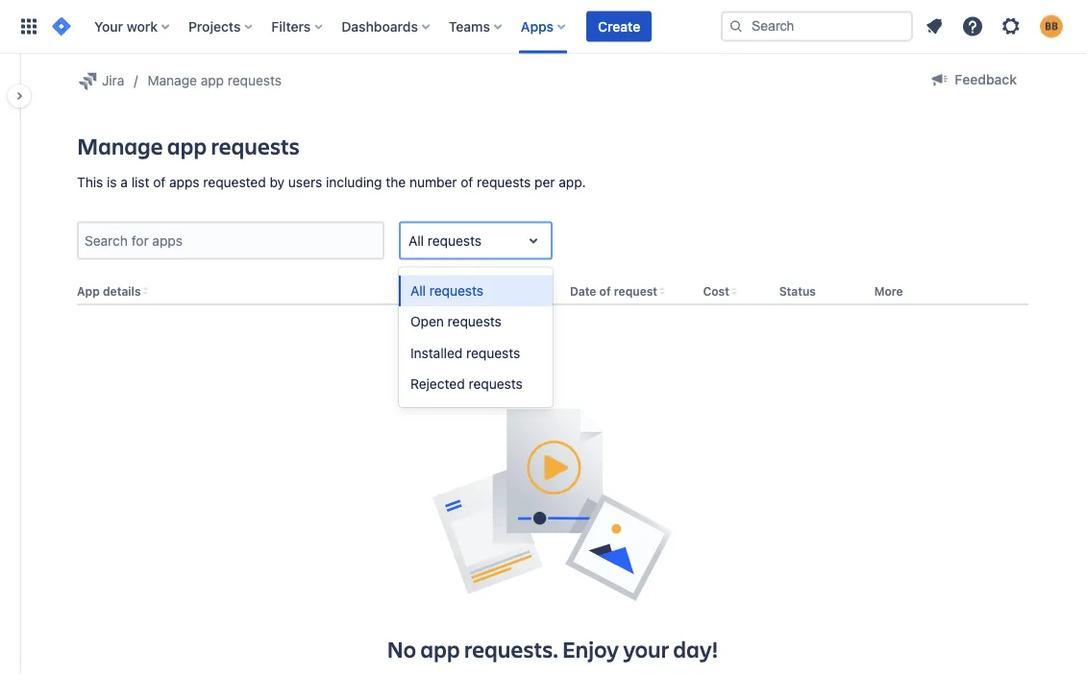 Task type: describe. For each thing, give the bounding box(es) containing it.
1 vertical spatial manage app requests
[[77, 131, 300, 161]]

apps
[[521, 18, 554, 34]]

app
[[77, 284, 100, 298]]

by
[[270, 174, 285, 190]]

requests up open requests
[[430, 283, 483, 298]]

dashboards button
[[336, 11, 437, 42]]

including
[[326, 174, 382, 190]]

your work button
[[88, 11, 177, 42]]

app.
[[559, 174, 586, 190]]

requests.
[[464, 634, 558, 664]]

more
[[874, 284, 903, 298]]

create button
[[586, 11, 652, 42]]

is
[[107, 174, 117, 190]]

projects
[[188, 18, 241, 34]]

of right number
[[461, 174, 473, 190]]

requests down the projects dropdown button
[[228, 73, 282, 88]]

requests right "no."
[[493, 284, 543, 298]]

date
[[570, 284, 596, 298]]

request
[[614, 284, 657, 298]]

requests down installed requests
[[469, 376, 523, 392]]

installed requests
[[410, 345, 520, 361]]

of right "no."
[[478, 284, 490, 298]]

1 vertical spatial all
[[410, 283, 426, 298]]

2 vertical spatial app
[[421, 634, 460, 664]]

manage app requests link
[[147, 69, 282, 92]]

list
[[131, 174, 149, 190]]

1 vertical spatial all requests
[[410, 283, 483, 298]]

rejected requests
[[410, 376, 523, 392]]

open requests
[[410, 314, 502, 330]]

dashboards
[[342, 18, 418, 34]]

1 vertical spatial app
[[167, 131, 207, 161]]

jira
[[102, 73, 124, 88]]

your
[[623, 634, 669, 664]]

your profile and settings image
[[1040, 15, 1063, 38]]

the
[[386, 174, 406, 190]]

0 vertical spatial app
[[201, 73, 224, 88]]

date of request
[[570, 284, 657, 298]]

no. of requests
[[456, 284, 543, 298]]

feedback button
[[916, 64, 1028, 95]]

Search for requested apps field
[[79, 223, 383, 258]]

no
[[387, 634, 416, 664]]

no. of requests button
[[456, 284, 543, 298]]

your work
[[94, 18, 158, 34]]

requests up "no."
[[428, 233, 482, 248]]



Task type: locate. For each thing, give the bounding box(es) containing it.
manage right jira
[[147, 73, 197, 88]]

details
[[103, 284, 141, 298]]

your
[[94, 18, 123, 34]]

help image
[[961, 15, 984, 38]]

a
[[120, 174, 128, 190]]

manage app requests down projects
[[147, 73, 282, 88]]

primary element
[[12, 0, 721, 53]]

0 vertical spatial manage app requests
[[147, 73, 282, 88]]

rejected
[[410, 376, 465, 392]]

this is a list of apps requested by users including the number of requests per app.
[[77, 174, 586, 190]]

of right 'date'
[[599, 284, 611, 298]]

requests up rejected requests
[[466, 345, 520, 361]]

jira link
[[77, 69, 124, 92]]

installed
[[410, 345, 463, 361]]

manage up a
[[77, 131, 163, 161]]

manage app requests up apps
[[77, 131, 300, 161]]

0 vertical spatial manage
[[147, 73, 197, 88]]

settings image
[[1000, 15, 1023, 38]]

all up open
[[410, 283, 426, 298]]

requests
[[228, 73, 282, 88], [211, 131, 300, 161], [477, 174, 531, 190], [428, 233, 482, 248], [430, 283, 483, 298], [493, 284, 543, 298], [448, 314, 502, 330], [466, 345, 520, 361], [469, 376, 523, 392]]

0 vertical spatial all
[[409, 233, 424, 248]]

all
[[409, 233, 424, 248], [410, 283, 426, 298]]

requests down "no."
[[448, 314, 502, 330]]

this
[[77, 174, 103, 190]]

teams
[[449, 18, 490, 34]]

manage
[[147, 73, 197, 88], [77, 131, 163, 161]]

requests up requested
[[211, 131, 300, 161]]

appswitcher icon image
[[17, 15, 40, 38]]

all down number
[[409, 233, 424, 248]]

notifications image
[[923, 15, 946, 38]]

users
[[288, 174, 322, 190]]

app down projects
[[201, 73, 224, 88]]

banner containing your work
[[0, 0, 1086, 54]]

feedback
[[955, 72, 1017, 87]]

context icon image
[[77, 69, 100, 92], [77, 69, 100, 92]]

Search field
[[721, 11, 913, 42]]

per
[[535, 174, 555, 190]]

day!
[[673, 634, 718, 664]]

app
[[201, 73, 224, 88], [167, 131, 207, 161], [421, 634, 460, 664]]

app details
[[77, 284, 141, 298]]

apps button
[[515, 11, 573, 42]]

search image
[[729, 19, 744, 34]]

all requests up "no."
[[409, 233, 482, 248]]

banner
[[0, 0, 1086, 54]]

no.
[[456, 284, 475, 298]]

all requests
[[409, 233, 482, 248], [410, 283, 483, 298]]

1 vertical spatial manage
[[77, 131, 163, 161]]

0 vertical spatial all requests
[[409, 233, 482, 248]]

enjoy
[[562, 634, 619, 664]]

open image
[[522, 229, 545, 252]]

app details button
[[77, 284, 141, 298]]

sidebar navigation image
[[0, 77, 42, 115]]

cost button
[[703, 284, 729, 298]]

teams button
[[443, 11, 509, 42]]

requests left "per"
[[477, 174, 531, 190]]

create
[[598, 18, 640, 34]]

of right list
[[153, 174, 166, 190]]

open
[[410, 314, 444, 330]]

no app requests. enjoy your day!
[[387, 634, 718, 664]]

manage app requests
[[147, 73, 282, 88], [77, 131, 300, 161]]

app right no
[[421, 634, 460, 664]]

filters
[[271, 18, 311, 34]]

projects button
[[183, 11, 260, 42]]

app up apps
[[167, 131, 207, 161]]

all requests up open requests
[[410, 283, 483, 298]]

jira software image
[[50, 15, 73, 38], [50, 15, 73, 38]]

cost
[[703, 284, 729, 298]]

status
[[779, 284, 816, 298]]

filters button
[[266, 11, 330, 42]]

number
[[409, 174, 457, 190]]

apps
[[169, 174, 200, 190]]

date of request button
[[570, 284, 657, 298]]

work
[[127, 18, 158, 34]]

requested
[[203, 174, 266, 190]]

of
[[153, 174, 166, 190], [461, 174, 473, 190], [478, 284, 490, 298], [599, 284, 611, 298]]



Task type: vqa. For each thing, say whether or not it's contained in the screenshot.
the topmost Spaces
no



